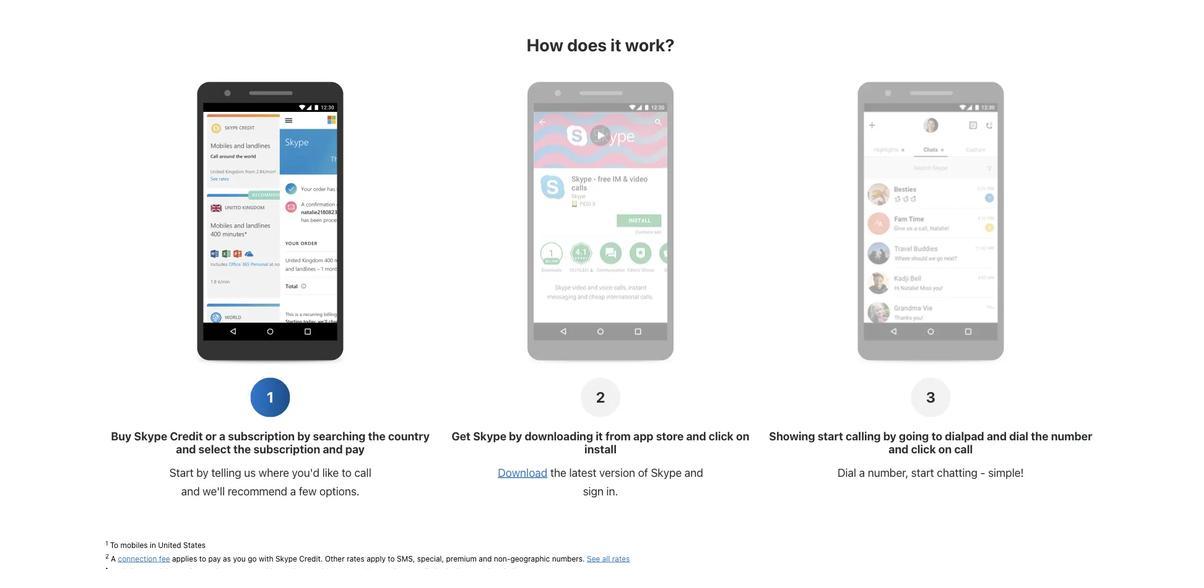 Task type: describe. For each thing, give the bounding box(es) containing it.
fee
[[159, 555, 170, 563]]

apply
[[367, 555, 386, 563]]

1 to mobiles in united states 2 a connection fee applies to pay as you go with skype credit. other rates apply to sms, special, premium and non-geographic numbers. see all rates
[[105, 540, 630, 563]]

geographic
[[510, 555, 550, 563]]

few
[[299, 485, 317, 498]]

get skype by downloading it from app store and click on install image
[[534, 103, 667, 341]]

from
[[606, 430, 631, 443]]

latest
[[569, 466, 597, 479]]

by inside get skype by downloading it from app store and click on install
[[509, 430, 522, 443]]

united
[[158, 541, 181, 550]]

in
[[150, 541, 156, 550]]

by inside the showing start calling by going to dialpad and dial the number and click on call
[[883, 430, 896, 443]]

does
[[567, 35, 607, 55]]

states
[[183, 541, 206, 550]]

credit
[[170, 430, 203, 443]]

and inside 1 to mobiles in united states 2 a connection fee applies to pay as you go with skype credit. other rates apply to sms, special, premium and non-geographic numbers. see all rates
[[479, 555, 492, 563]]

dial a number, start chatting - simple!
[[838, 466, 1024, 479]]

searching
[[313, 430, 366, 443]]

going
[[899, 430, 929, 443]]

a
[[111, 555, 116, 563]]

get
[[452, 430, 471, 443]]

we'll
[[203, 485, 225, 498]]

the inside download the latest version of skype and sign in.
[[550, 466, 566, 479]]

store
[[656, 430, 684, 443]]

2 inside 1 to mobiles in united states 2 a connection fee applies to pay as you go with skype credit. other rates apply to sms, special, premium and non-geographic numbers. see all rates
[[105, 553, 109, 560]]

to inside start by telling us where you'd like to call and we'll recommend a few options.
[[342, 466, 352, 479]]

2 rates from the left
[[612, 555, 630, 563]]

call inside the showing start calling by going to dialpad and dial the number and click on call
[[954, 443, 973, 456]]

numbers.
[[552, 555, 585, 563]]

1 horizontal spatial it
[[611, 35, 621, 55]]

start
[[169, 466, 194, 479]]

like
[[322, 466, 339, 479]]

you
[[233, 555, 246, 563]]

click inside the showing start calling by going to dialpad and dial the number and click on call
[[911, 443, 936, 456]]

and inside get skype by downloading it from app store and click on install
[[686, 430, 706, 443]]

buy skype credit or a subscription by searching the country and select the subscription and pay
[[111, 430, 430, 456]]

showing start calling by going to dialpad and dial the number and click on call
[[769, 430, 1093, 456]]

to
[[110, 541, 118, 550]]

by inside start by telling us where you'd like to call and we'll recommend a few options.
[[196, 466, 209, 479]]

1 rates from the left
[[347, 555, 365, 563]]

dial
[[838, 466, 856, 479]]

download link
[[498, 466, 548, 479]]

how does it work?
[[527, 35, 675, 55]]

calling
[[846, 430, 881, 443]]

and up like
[[323, 443, 343, 456]]

buy
[[111, 430, 131, 443]]

skype inside 1 to mobiles in united states 2 a connection fee applies to pay as you go with skype credit. other rates apply to sms, special, premium and non-geographic numbers. see all rates
[[276, 555, 297, 563]]

non-
[[494, 555, 510, 563]]

version
[[599, 466, 635, 479]]

in.
[[607, 485, 618, 498]]

telling
[[211, 466, 241, 479]]

start inside the showing start calling by going to dialpad and dial the number and click on call
[[818, 430, 843, 443]]

country
[[388, 430, 430, 443]]

see all rates button
[[587, 555, 630, 563]]

and left dial
[[987, 430, 1007, 443]]

showing
[[769, 430, 815, 443]]

buy skype credit or a subscription by searching the country and select the subscription and pay image
[[204, 103, 337, 341]]

the inside the showing start calling by going to dialpad and dial the number and click on call
[[1031, 430, 1049, 443]]

chatting
[[937, 466, 978, 479]]

skype inside download the latest version of skype and sign in.
[[651, 466, 682, 479]]

1 vertical spatial a
[[859, 466, 865, 479]]

as
[[223, 555, 231, 563]]

call inside start by telling us where you'd like to call and we'll recommend a few options.
[[354, 466, 371, 479]]

credit.
[[299, 555, 323, 563]]

all
[[602, 555, 610, 563]]

the left country
[[368, 430, 386, 443]]

1 for 1
[[267, 389, 274, 406]]

showing start calling by going to dialpad and dial the number and click on call image
[[864, 103, 998, 341]]

connection
[[118, 555, 157, 563]]

install
[[585, 443, 617, 456]]

to left sms,
[[388, 555, 395, 563]]

number,
[[868, 466, 908, 479]]

special,
[[417, 555, 444, 563]]

select
[[198, 443, 231, 456]]

applies
[[172, 555, 197, 563]]

click inside get skype by downloading it from app store and click on install
[[709, 430, 734, 443]]

options.
[[320, 485, 360, 498]]



Task type: vqa. For each thing, say whether or not it's contained in the screenshot.
first "Alexa, from the top
no



Task type: locate. For each thing, give the bounding box(es) containing it.
0 horizontal spatial on
[[736, 430, 750, 443]]

and
[[686, 430, 706, 443], [987, 430, 1007, 443], [176, 443, 196, 456], [323, 443, 343, 456], [889, 443, 909, 456], [685, 466, 703, 479], [181, 485, 200, 498], [479, 555, 492, 563]]

1
[[267, 389, 274, 406], [105, 540, 108, 547]]

rates
[[347, 555, 365, 563], [612, 555, 630, 563]]

work?
[[625, 35, 675, 55]]

you'd
[[292, 466, 320, 479]]

and down start
[[181, 485, 200, 498]]

0 vertical spatial a
[[219, 430, 225, 443]]

how
[[527, 35, 563, 55]]

0 horizontal spatial a
[[219, 430, 225, 443]]

1 vertical spatial 2
[[105, 553, 109, 560]]

to right like
[[342, 466, 352, 479]]

connection fee button
[[118, 555, 170, 563]]

and up start
[[176, 443, 196, 456]]

0 horizontal spatial rates
[[347, 555, 365, 563]]

simple!
[[988, 466, 1024, 479]]

a left few
[[290, 485, 296, 498]]

2 horizontal spatial a
[[859, 466, 865, 479]]

pay
[[345, 443, 365, 456], [208, 555, 221, 563]]

the left latest
[[550, 466, 566, 479]]

1 horizontal spatial pay
[[345, 443, 365, 456]]

click right store
[[709, 430, 734, 443]]

the up us
[[233, 443, 251, 456]]

skype inside buy skype credit or a subscription by searching the country and select the subscription and pay
[[134, 430, 167, 443]]

0 vertical spatial call
[[954, 443, 973, 456]]

on inside the showing start calling by going to dialpad and dial the number and click on call
[[939, 443, 952, 456]]

subscription
[[228, 430, 295, 443], [253, 443, 320, 456]]

it left from on the bottom of page
[[596, 430, 603, 443]]

1 left to
[[105, 540, 108, 547]]

by
[[297, 430, 310, 443], [509, 430, 522, 443], [883, 430, 896, 443], [196, 466, 209, 479]]

a right dial
[[859, 466, 865, 479]]

subscription up us
[[228, 430, 295, 443]]

it right does
[[611, 35, 621, 55]]

and left non-
[[479, 555, 492, 563]]

rates left apply
[[347, 555, 365, 563]]

1 inside 1 to mobiles in united states 2 a connection fee applies to pay as you go with skype credit. other rates apply to sms, special, premium and non-geographic numbers. see all rates
[[105, 540, 108, 547]]

start
[[818, 430, 843, 443], [911, 466, 934, 479]]

download the latest version of skype and sign in.
[[498, 466, 703, 498]]

1 vertical spatial 1
[[105, 540, 108, 547]]

and inside start by telling us where you'd like to call and we'll recommend a few options.
[[181, 485, 200, 498]]

disclaimers region
[[105, 538, 1096, 570]]

get skype by downloading it from app store and click on install
[[452, 430, 750, 456]]

go
[[248, 555, 257, 563]]

a inside start by telling us where you'd like to call and we'll recommend a few options.
[[290, 485, 296, 498]]

1 up buy skype credit or a subscription by searching the country and select the subscription and pay
[[267, 389, 274, 406]]

0 horizontal spatial pay
[[208, 555, 221, 563]]

start left the calling
[[818, 430, 843, 443]]

recommend
[[228, 485, 287, 498]]

0 vertical spatial 2
[[596, 389, 605, 406]]

to
[[932, 430, 943, 443], [342, 466, 352, 479], [199, 555, 206, 563], [388, 555, 395, 563]]

a right the or
[[219, 430, 225, 443]]

and right store
[[686, 430, 706, 443]]

rates right all
[[612, 555, 630, 563]]

pay inside 1 to mobiles in united states 2 a connection fee applies to pay as you go with skype credit. other rates apply to sms, special, premium and non-geographic numbers. see all rates
[[208, 555, 221, 563]]

call up chatting in the right of the page
[[954, 443, 973, 456]]

and right of
[[685, 466, 703, 479]]

dial
[[1009, 430, 1029, 443]]

1 horizontal spatial rates
[[612, 555, 630, 563]]

1 horizontal spatial 2
[[596, 389, 605, 406]]

0 horizontal spatial it
[[596, 430, 603, 443]]

skype right get
[[473, 430, 506, 443]]

1 horizontal spatial call
[[954, 443, 973, 456]]

by right start
[[196, 466, 209, 479]]

pay inside buy skype credit or a subscription by searching the country and select the subscription and pay
[[345, 443, 365, 456]]

to down states
[[199, 555, 206, 563]]

us
[[244, 466, 256, 479]]

to right the going
[[932, 430, 943, 443]]

skype inside get skype by downloading it from app store and click on install
[[473, 430, 506, 443]]

2 left "a"
[[105, 553, 109, 560]]

subscription up where
[[253, 443, 320, 456]]

0 vertical spatial it
[[611, 35, 621, 55]]

3
[[926, 389, 936, 406]]

call
[[954, 443, 973, 456], [354, 466, 371, 479]]

0 vertical spatial pay
[[345, 443, 365, 456]]

click up dial a number, start chatting - simple!
[[911, 443, 936, 456]]

pay left as
[[208, 555, 221, 563]]

1 horizontal spatial start
[[911, 466, 934, 479]]

by inside buy skype credit or a subscription by searching the country and select the subscription and pay
[[297, 430, 310, 443]]

call up options.
[[354, 466, 371, 479]]

by left the going
[[883, 430, 896, 443]]

1 horizontal spatial 1
[[267, 389, 274, 406]]

of
[[638, 466, 648, 479]]

2
[[596, 389, 605, 406], [105, 553, 109, 560]]

it
[[611, 35, 621, 55], [596, 430, 603, 443]]

0 vertical spatial start
[[818, 430, 843, 443]]

premium
[[446, 555, 477, 563]]

-
[[981, 466, 985, 479]]

by left searching
[[297, 430, 310, 443]]

other
[[325, 555, 345, 563]]

click
[[709, 430, 734, 443], [911, 443, 936, 456]]

skype right buy
[[134, 430, 167, 443]]

see
[[587, 555, 600, 563]]

on up chatting in the right of the page
[[939, 443, 952, 456]]

1 for 1 to mobiles in united states 2 a connection fee applies to pay as you go with skype credit. other rates apply to sms, special, premium and non-geographic numbers. see all rates
[[105, 540, 108, 547]]

on left "showing"
[[736, 430, 750, 443]]

the right dial
[[1031, 430, 1049, 443]]

0 vertical spatial 1
[[267, 389, 274, 406]]

1 horizontal spatial a
[[290, 485, 296, 498]]

sign
[[583, 485, 604, 498]]

0 horizontal spatial call
[[354, 466, 371, 479]]

with
[[259, 555, 273, 563]]

1 horizontal spatial on
[[939, 443, 952, 456]]

it inside get skype by downloading it from app store and click on install
[[596, 430, 603, 443]]

number
[[1051, 430, 1093, 443]]

downloading
[[525, 430, 593, 443]]

1 vertical spatial pay
[[208, 555, 221, 563]]

or
[[205, 430, 217, 443]]

skype
[[134, 430, 167, 443], [473, 430, 506, 443], [651, 466, 682, 479], [276, 555, 297, 563]]

where
[[259, 466, 289, 479]]

1 horizontal spatial click
[[911, 443, 936, 456]]

1 vertical spatial start
[[911, 466, 934, 479]]

on inside get skype by downloading it from app store and click on install
[[736, 430, 750, 443]]

1 vertical spatial it
[[596, 430, 603, 443]]

pay up options.
[[345, 443, 365, 456]]

1 vertical spatial call
[[354, 466, 371, 479]]

0 horizontal spatial 1
[[105, 540, 108, 547]]

by up download link
[[509, 430, 522, 443]]

to inside the showing start calling by going to dialpad and dial the number and click on call
[[932, 430, 943, 443]]

0 horizontal spatial start
[[818, 430, 843, 443]]

a inside buy skype credit or a subscription by searching the country and select the subscription and pay
[[219, 430, 225, 443]]

start down the showing start calling by going to dialpad and dial the number and click on call
[[911, 466, 934, 479]]

on
[[736, 430, 750, 443], [939, 443, 952, 456]]

0 horizontal spatial click
[[709, 430, 734, 443]]

sms,
[[397, 555, 415, 563]]

2 up get skype by downloading it from app store and click on install
[[596, 389, 605, 406]]

mobiles
[[120, 541, 148, 550]]

and inside download the latest version of skype and sign in.
[[685, 466, 703, 479]]

and up number,
[[889, 443, 909, 456]]

start by telling us where you'd like to call and we'll recommend a few options.
[[169, 466, 371, 498]]

dialpad
[[945, 430, 984, 443]]

a
[[219, 430, 225, 443], [859, 466, 865, 479], [290, 485, 296, 498]]

skype right of
[[651, 466, 682, 479]]

0 horizontal spatial 2
[[105, 553, 109, 560]]

download
[[498, 466, 548, 479]]

app
[[633, 430, 654, 443]]

skype right the with
[[276, 555, 297, 563]]

the
[[368, 430, 386, 443], [1031, 430, 1049, 443], [233, 443, 251, 456], [550, 466, 566, 479]]

2 vertical spatial a
[[290, 485, 296, 498]]



